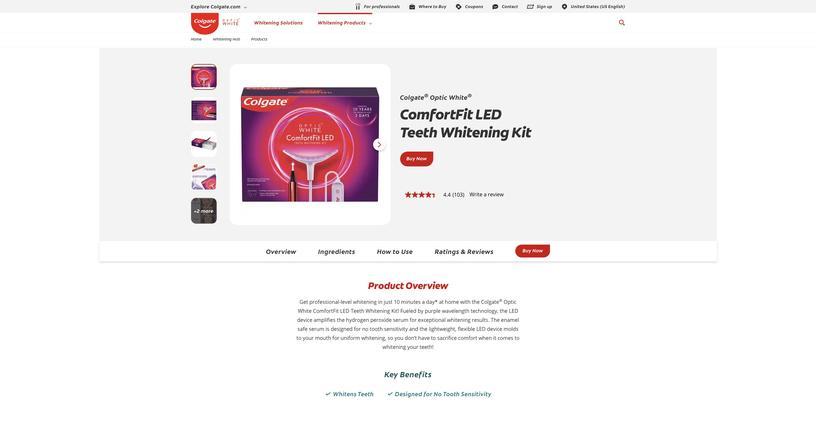 Task type: vqa. For each thing, say whether or not it's contained in the screenshot.
the Explore
yes



Task type: locate. For each thing, give the bounding box(es) containing it.
1 vertical spatial serum
[[309, 325, 325, 333]]

buy now
[[407, 155, 427, 162], [523, 247, 543, 254]]

the
[[472, 298, 480, 305], [500, 307, 508, 314], [337, 316, 345, 323], [420, 325, 428, 333]]

0 vertical spatial products
[[344, 19, 366, 26]]

whitening
[[353, 298, 377, 305], [447, 316, 471, 323], [383, 343, 406, 351]]

0 horizontal spatial optic
[[430, 93, 448, 101]]

packshot of optic white® comforfit led device image
[[191, 64, 217, 90], [239, 74, 381, 215]]

whitening inside dropdown button
[[318, 19, 343, 26]]

products right the 'hub'
[[251, 36, 268, 42]]

whitening inside get professional-level whitening in just 10 minutes a day* at home with the colgate ®
[[353, 298, 377, 305]]

0 vertical spatial comfortfit
[[400, 105, 473, 124]]

1 vertical spatial overview
[[406, 279, 448, 292]]

0 vertical spatial buy now
[[407, 155, 427, 162]]

ingredients
[[318, 247, 355, 256]]

explore colgate.com button
[[191, 2, 247, 11]]

professional-
[[310, 298, 341, 305]]

1 horizontal spatial now
[[533, 247, 543, 254]]

0 horizontal spatial overview
[[266, 247, 297, 256]]

your down the don't
[[408, 343, 419, 351]]

1 vertical spatial whitening
[[447, 316, 471, 323]]

when
[[479, 334, 492, 342]]

0 horizontal spatial now
[[417, 155, 427, 162]]

0 horizontal spatial a
[[422, 298, 425, 305]]

colgate inside the colgate ® optic white ®
[[400, 93, 425, 101]]

comfortfit down the colgate ® optic white ® at the top of page
[[400, 105, 473, 124]]

1 vertical spatial buy
[[523, 247, 532, 254]]

wavelength
[[442, 307, 470, 314]]

comfortfit led teeth whitening kit
[[400, 105, 531, 142]]

whitening down wavelength
[[447, 316, 471, 323]]

white
[[449, 93, 468, 101], [298, 307, 312, 314]]

whitening for whitening solutions
[[254, 19, 279, 26]]

0 horizontal spatial products
[[251, 36, 268, 42]]

comfortfit down professional-
[[313, 307, 339, 314]]

the
[[491, 316, 500, 323]]

for
[[410, 316, 417, 323], [354, 325, 361, 333], [333, 334, 340, 342], [424, 390, 433, 398]]

serum
[[393, 316, 409, 323], [309, 325, 325, 333]]

buy now link
[[407, 155, 427, 162]]

use
[[402, 247, 413, 256]]

1 vertical spatial comfortfit
[[313, 307, 339, 314]]

1 vertical spatial colgate
[[481, 298, 499, 305]]

more
[[201, 207, 214, 214]]

where to buy icon image
[[409, 3, 416, 10]]

and
[[409, 325, 419, 333]]

hydrogen
[[346, 316, 369, 323]]

1 horizontal spatial buy now
[[523, 247, 543, 254]]

products
[[344, 19, 366, 26], [251, 36, 268, 42]]

0 vertical spatial colgate
[[400, 93, 425, 101]]

reviews
[[468, 247, 494, 256]]

a left day*
[[422, 298, 425, 305]]

1 horizontal spatial comfortfit
[[400, 105, 473, 124]]

it
[[493, 334, 497, 342]]

0 horizontal spatial packshot of optic white® comforfit led device image
[[191, 64, 217, 90]]

0 horizontal spatial your
[[303, 334, 314, 342]]

a
[[484, 191, 487, 198], [422, 298, 425, 305]]

comfortfit inside comfortfit led teeth whitening kit
[[400, 105, 473, 124]]

1 vertical spatial teeth
[[351, 307, 365, 314]]

1 vertical spatial buy now button
[[516, 245, 550, 258]]

mouth
[[315, 334, 331, 342]]

uniform
[[341, 334, 360, 342]]

0 vertical spatial your
[[303, 334, 314, 342]]

whitening inside the "optic white comfortfit led teeth whitening kit! fueled by purple wavelength technology, the led device amplifies the hydrogen peroxide serum for exceptional whitening results. the enamel safe serum is designed for no tooth sensitivity and the lightweight, flexible led device molds to your mouth for uniform whitening, so you don't have to sacrifice comfort when it comes to whitening your teeth!"
[[366, 307, 390, 314]]

0 horizontal spatial colgate
[[400, 93, 425, 101]]

how
[[377, 247, 392, 256]]

write a review
[[470, 191, 504, 198]]

results.
[[472, 316, 490, 323]]

serum left is
[[309, 325, 325, 333]]

1 vertical spatial a
[[422, 298, 425, 305]]

products down for professionals icon at the left top of the page
[[344, 19, 366, 26]]

no
[[362, 325, 369, 333]]

colgate
[[400, 93, 425, 101], [481, 298, 499, 305]]

1 horizontal spatial buy now button
[[516, 245, 550, 258]]

1 vertical spatial white
[[298, 307, 312, 314]]

teeth
[[400, 123, 437, 142], [351, 307, 365, 314], [358, 390, 374, 398]]

1 horizontal spatial optic
[[504, 298, 517, 305]]

device
[[297, 316, 313, 323], [487, 325, 503, 333]]

designed for no tooth sensitivity
[[395, 390, 492, 398]]

+2
[[194, 207, 200, 214]]

solutions
[[281, 19, 303, 26]]

enamel
[[501, 316, 519, 323]]

sacrifice
[[438, 334, 457, 342]]

white down the get
[[298, 307, 312, 314]]

0 vertical spatial optic
[[430, 93, 448, 101]]

teeth inside the "optic white comfortfit led teeth whitening kit! fueled by purple wavelength technology, the led device amplifies the hydrogen peroxide serum for exceptional whitening results. the enamel safe serum is designed for no tooth sensitivity and the lightweight, flexible led device molds to your mouth for uniform whitening, so you don't have to sacrifice comfort when it comes to whitening your teeth!"
[[351, 307, 365, 314]]

0 vertical spatial buy
[[407, 155, 416, 162]]

for professionals icon image
[[354, 3, 362, 11]]

0 vertical spatial teeth
[[400, 123, 437, 142]]

home
[[191, 36, 202, 42]]

whitening hub
[[213, 36, 240, 42]]

product
[[368, 279, 404, 292]]

is
[[326, 325, 330, 333]]

your down safe
[[303, 334, 314, 342]]

+2 more button
[[191, 198, 217, 224]]

1 horizontal spatial white
[[449, 93, 468, 101]]

1 vertical spatial buy now
[[523, 247, 543, 254]]

buy inside "buy now" button
[[523, 247, 532, 254]]

whitening hub logo image
[[219, 10, 244, 35]]

0 horizontal spatial device
[[297, 316, 313, 323]]

led inside comfortfit led teeth whitening kit
[[476, 105, 502, 124]]

the inside get professional-level whitening in just 10 minutes a day* at home with the colgate ®
[[472, 298, 480, 305]]

None search field
[[619, 16, 626, 29]]

optic
[[430, 93, 448, 101], [504, 298, 517, 305]]

1 horizontal spatial your
[[408, 343, 419, 351]]

1 horizontal spatial overview
[[406, 279, 448, 292]]

now
[[417, 155, 427, 162], [533, 247, 543, 254]]

the up enamel
[[500, 307, 508, 314]]

colgate inside get professional-level whitening in just 10 minutes a day* at home with the colgate ®
[[481, 298, 499, 305]]

0 horizontal spatial buy now button
[[407, 155, 427, 162]]

1 horizontal spatial colgate
[[481, 298, 499, 305]]

products inside dropdown button
[[344, 19, 366, 26]]

led
[[476, 105, 502, 124], [340, 307, 350, 314], [509, 307, 519, 314], [477, 325, 486, 333]]

1 vertical spatial optic
[[504, 298, 517, 305]]

teeth up hydrogen
[[351, 307, 365, 314]]

whitening inside comfortfit led teeth whitening kit
[[440, 123, 509, 142]]

0 horizontal spatial white
[[298, 307, 312, 314]]

whitening solutions link
[[254, 19, 303, 26]]

day*
[[426, 298, 438, 305]]

coupons icon image
[[455, 3, 463, 10]]

whitening products button
[[318, 18, 372, 27]]

white inside the colgate ® optic white ®
[[449, 93, 468, 101]]

exceptional
[[418, 316, 446, 323]]

whitening down so
[[383, 343, 406, 351]]

to
[[393, 247, 400, 256], [297, 334, 302, 342], [431, 334, 436, 342], [515, 334, 520, 342]]

2 horizontal spatial ®
[[499, 298, 503, 303]]

overview
[[266, 247, 297, 256], [406, 279, 448, 292]]

whitening left in
[[353, 298, 377, 305]]

0 vertical spatial now
[[417, 155, 427, 162]]

teeth up buy now link on the top of the page
[[400, 123, 437, 142]]

serum down kit! fueled
[[393, 316, 409, 323]]

to down safe
[[297, 334, 302, 342]]

products link
[[247, 36, 272, 42]]

4.4
[[444, 191, 451, 198]]

teeth inside comfortfit led teeth whitening kit
[[400, 123, 437, 142]]

1 horizontal spatial products
[[344, 19, 366, 26]]

®
[[425, 92, 429, 99], [468, 92, 472, 99], [499, 298, 503, 303]]

review
[[488, 191, 504, 198]]

device up safe
[[297, 316, 313, 323]]

optic inside the colgate ® optic white ®
[[430, 93, 448, 101]]

ratings & reviews button
[[435, 247, 494, 256]]

2 vertical spatial whitening
[[383, 343, 406, 351]]

0 horizontal spatial ®
[[425, 92, 429, 99]]

contact icon image
[[492, 3, 500, 10]]

0 horizontal spatial comfortfit
[[313, 307, 339, 314]]

the up designed
[[337, 316, 345, 323]]

how to use button
[[377, 247, 413, 256]]

buy now button
[[407, 155, 427, 162], [516, 245, 550, 258]]

1 horizontal spatial a
[[484, 191, 487, 198]]

teeth right whitens
[[358, 390, 374, 398]]

white up comfortfit led teeth whitening kit
[[449, 93, 468, 101]]

0 vertical spatial overview
[[266, 247, 297, 256]]

product overview
[[368, 279, 448, 292]]

0 vertical spatial buy now button
[[407, 155, 427, 162]]

® inside get professional-level whitening in just 10 minutes a day* at home with the colgate ®
[[499, 298, 503, 303]]

whitening for whitening products
[[318, 19, 343, 26]]

0 vertical spatial device
[[297, 316, 313, 323]]

0 vertical spatial white
[[449, 93, 468, 101]]

2 horizontal spatial whitening
[[447, 316, 471, 323]]

1 vertical spatial device
[[487, 325, 503, 333]]

the right with on the bottom right of page
[[472, 298, 480, 305]]

key
[[385, 369, 398, 379]]

device up it at the right bottom of page
[[487, 325, 503, 333]]

1 horizontal spatial serum
[[393, 316, 409, 323]]

0 vertical spatial whitening
[[353, 298, 377, 305]]

1 vertical spatial now
[[533, 247, 543, 254]]

back of packshot image
[[191, 98, 217, 123]]

safe
[[298, 325, 308, 333]]

you
[[395, 334, 404, 342]]

explore
[[191, 3, 210, 10]]

0 horizontal spatial whitening
[[353, 298, 377, 305]]

1 horizontal spatial buy
[[523, 247, 532, 254]]

a right write
[[484, 191, 487, 198]]

to down molds
[[515, 334, 520, 342]]



Task type: describe. For each thing, give the bounding box(es) containing it.
now inside button
[[533, 247, 543, 254]]

+2 more
[[194, 207, 214, 214]]

comfort fit led 1 image
[[191, 164, 217, 190]]

the up have at the right bottom of page
[[420, 325, 428, 333]]

4.4 (103)
[[444, 191, 465, 198]]

location icon image
[[561, 3, 569, 10]]

2 vertical spatial teeth
[[358, 390, 374, 398]]

with
[[461, 298, 471, 305]]

ingredients button
[[318, 247, 355, 256]]

0 horizontal spatial serum
[[309, 325, 325, 333]]

1 horizontal spatial whitening
[[383, 343, 406, 351]]

sensitivity
[[461, 390, 492, 398]]

ratings
[[435, 247, 460, 256]]

flexible
[[458, 325, 475, 333]]

ratings & reviews
[[435, 247, 494, 256]]

purple
[[425, 307, 441, 314]]

hub
[[233, 36, 240, 42]]

amplifies
[[314, 316, 336, 323]]

0 vertical spatial a
[[484, 191, 487, 198]]

tooth
[[370, 325, 383, 333]]

home
[[445, 298, 459, 305]]

by
[[418, 307, 424, 314]]

have
[[418, 334, 430, 342]]

optic white comfortfit led teeth whitening kit! fueled by purple wavelength technology, the led device amplifies the hydrogen peroxide serum for exceptional whitening results. the enamel safe serum is designed for no tooth sensitivity and the lightweight, flexible led device molds to your mouth for uniform whitening, so you don't have to sacrifice comfort when it comes to whitening your teeth!
[[297, 298, 520, 351]]

1 horizontal spatial device
[[487, 325, 503, 333]]

(103)
[[453, 191, 465, 198]]

benefits
[[400, 369, 432, 379]]

comfortfit inside the "optic white comfortfit led teeth whitening kit! fueled by purple wavelength technology, the led device amplifies the hydrogen peroxide serum for exceptional whitening results. the enamel safe serum is designed for no tooth sensitivity and the lightweight, flexible led device molds to your mouth for uniform whitening, so you don't have to sacrifice comfort when it comes to whitening your teeth!"
[[313, 307, 339, 314]]

just
[[384, 298, 393, 305]]

write
[[470, 191, 483, 198]]

home link
[[187, 36, 206, 42]]

0 horizontal spatial buy
[[407, 155, 416, 162]]

comfort
[[458, 334, 478, 342]]

0 horizontal spatial buy now
[[407, 155, 427, 162]]

sensitivity
[[384, 325, 408, 333]]

whitening solutions
[[254, 19, 303, 26]]

get
[[300, 298, 308, 305]]

lightweight,
[[429, 325, 457, 333]]

whitening hub link
[[209, 36, 244, 42]]

white inside the "optic white comfortfit led teeth whitening kit! fueled by purple wavelength technology, the led device amplifies the hydrogen peroxide serum for exceptional whitening results. the enamel safe serum is designed for no tooth sensitivity and the lightweight, flexible led device molds to your mouth for uniform whitening, so you don't have to sacrifice comfort when it comes to whitening your teeth!"
[[298, 307, 312, 314]]

whitens
[[333, 390, 357, 398]]

kit
[[512, 123, 531, 142]]

to right have at the right bottom of page
[[431, 334, 436, 342]]

optic inside the "optic white comfortfit led teeth whitening kit! fueled by purple wavelength technology, the led device amplifies the hydrogen peroxide serum for exceptional whitening results. the enamel safe serum is designed for no tooth sensitivity and the lightweight, flexible led device molds to your mouth for uniform whitening, so you don't have to sacrifice comfort when it comes to whitening your teeth!"
[[504, 298, 517, 305]]

how to use
[[377, 247, 413, 256]]

whitening products
[[318, 19, 366, 26]]

designed
[[395, 390, 423, 398]]

whitening for whitening hub
[[213, 36, 232, 42]]

colgate.com
[[211, 3, 241, 10]]

write a review button
[[470, 191, 504, 198]]

molds
[[504, 325, 519, 333]]

no
[[434, 390, 442, 398]]

minutes
[[401, 298, 421, 305]]

comes
[[498, 334, 514, 342]]

colgate ® optic white ®
[[400, 92, 472, 101]]

whitens teeth
[[333, 390, 374, 398]]

1 horizontal spatial packshot of optic white® comforfit led device image
[[239, 74, 381, 215]]

peroxide
[[371, 316, 392, 323]]

kit! fueled
[[392, 307, 417, 314]]

in
[[378, 298, 383, 305]]

comfort fit led 2 image
[[191, 198, 217, 224]]

at
[[439, 298, 444, 305]]

colgate® logo image
[[191, 13, 219, 35]]

tooth
[[443, 390, 460, 398]]

explore colgate.com
[[191, 3, 241, 10]]

get professional-level whitening in just 10 minutes a day* at home with the colgate ®
[[300, 298, 503, 305]]

key benefits
[[385, 369, 432, 379]]

overview button
[[266, 247, 297, 256]]

a inside get professional-level whitening in just 10 minutes a day* at home with the colgate ®
[[422, 298, 425, 305]]

10
[[394, 298, 400, 305]]

kit opening image
[[191, 131, 217, 157]]

whitening,
[[362, 334, 387, 342]]

designed
[[331, 325, 353, 333]]

slides tab list
[[191, 60, 217, 229]]

1 vertical spatial products
[[251, 36, 268, 42]]

to left use
[[393, 247, 400, 256]]

technology,
[[471, 307, 499, 314]]

don't
[[405, 334, 417, 342]]

&
[[461, 247, 466, 256]]

0 vertical spatial serum
[[393, 316, 409, 323]]

1 vertical spatial your
[[408, 343, 419, 351]]

teeth!
[[420, 343, 434, 351]]

sign up icon image
[[527, 3, 535, 10]]

1 horizontal spatial ®
[[468, 92, 472, 99]]



